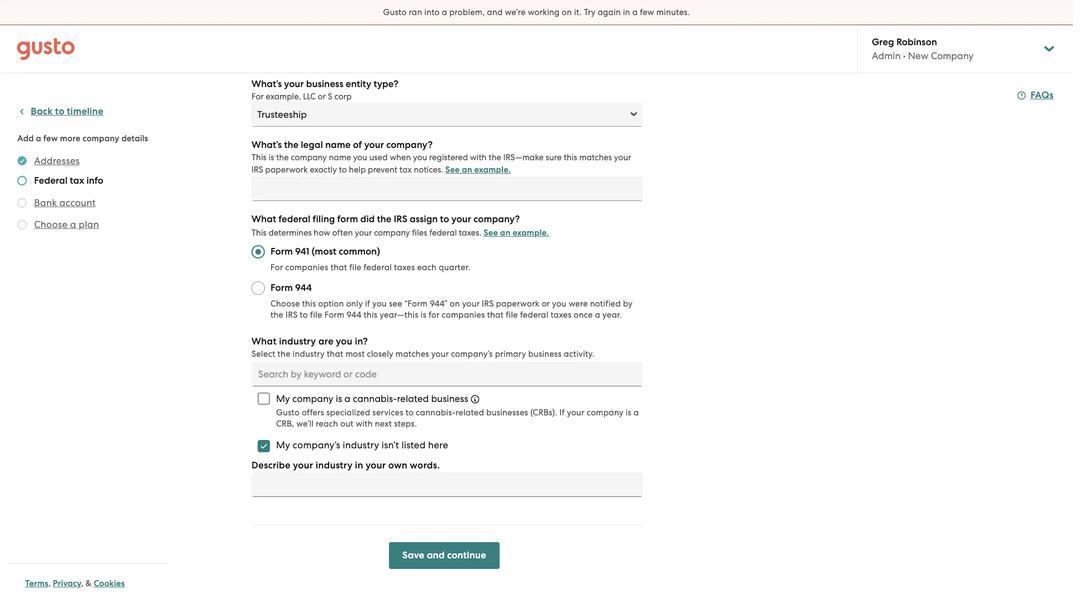 Task type: describe. For each thing, give the bounding box(es) containing it.
gusto ran into a problem, and we're working on it. try again in a few minutes.
[[383, 7, 690, 17]]

offers
[[302, 408, 324, 418]]

the inside form 944 choose this option only if you see "form 944" on your irs paperwork or you were notified by the irs to file form 944 this year—this is for companies that file federal taxes once a year.
[[271, 310, 284, 320]]

federal right files
[[429, 228, 457, 238]]

to inside form 944 choose this option only if you see "form 944" on your irs paperwork or you were notified by the irs to file form 944 this year—this is for companies that file federal taxes once a year.
[[300, 310, 308, 320]]

1 vertical spatial in
[[355, 460, 363, 472]]

you right the if
[[372, 299, 387, 309]]

0 vertical spatial an
[[462, 165, 472, 175]]

bank
[[34, 197, 57, 209]]

form
[[337, 214, 358, 225]]

on inside form 944 choose this option only if you see "form 944" on your irs paperwork or you were notified by the irs to file form 944 this year—this is for companies that file federal taxes once a year.
[[450, 299, 460, 309]]

company inside what federal filing form did the irs assign to your company? this determines how often your company files federal taxes. see an example.
[[374, 228, 410, 238]]

&
[[86, 579, 92, 589]]

it.
[[574, 7, 582, 17]]

or inside form 944 choose this option only if you see "form 944" on your irs paperwork or you were notified by the irs to file form 944 this year—this is for companies that file federal taxes once a year.
[[542, 299, 550, 309]]

again
[[598, 7, 621, 17]]

out
[[340, 419, 354, 429]]

paperwork inside this is the company name you used when you registered with the irs—make sure this matches your irs paperwork exactly to help prevent tax notices.
[[265, 165, 308, 175]]

industry left are
[[279, 336, 316, 348]]

the inside what federal filing form did the irs assign to your company? this determines how often your company files federal taxes. see an example.
[[377, 214, 392, 225]]

see an example. button for what's the legal name of your company?
[[445, 163, 511, 177]]

gusto for gusto ran into a problem, and we're working on it. try again in a few minutes.
[[383, 7, 407, 17]]

to inside gusto offers specialized services to cannabis-related businesses (crbs). if your company is a crb, we'll reach out with next steps.
[[406, 408, 414, 418]]

details
[[121, 134, 148, 144]]

What's the legal name of your company? text field
[[252, 177, 643, 201]]

each
[[417, 263, 437, 273]]

check image for bank
[[17, 198, 27, 208]]

assign
[[410, 214, 438, 225]]

legal
[[301, 139, 323, 151]]

is inside this is the company name you used when you registered with the irs—make sure this matches your irs paperwork exactly to help prevent tax notices.
[[269, 153, 274, 163]]

a inside button
[[70, 219, 76, 230]]

company inside gusto offers specialized services to cannabis-related businesses (crbs). if your company is a crb, we'll reach out with next steps.
[[587, 408, 624, 418]]

we'll
[[296, 419, 314, 429]]

back
[[31, 106, 53, 117]]

select
[[252, 349, 275, 359]]

0 vertical spatial cannabis-
[[353, 394, 397, 405]]

once
[[574, 310, 593, 320]]

cookies
[[94, 579, 125, 589]]

bank account button
[[34, 196, 96, 210]]

company right more
[[83, 134, 119, 144]]

privacy
[[53, 579, 81, 589]]

this inside what federal filing form did the irs assign to your company? this determines how often your company files federal taxes. see an example.
[[252, 228, 267, 238]]

what for what federal filing form did the irs assign to your company?
[[252, 214, 276, 225]]

(crbs).
[[530, 408, 558, 418]]

0 vertical spatial name
[[325, 139, 351, 151]]

this inside this is the company name you used when you registered with the irs—make sure this matches your irs paperwork exactly to help prevent tax notices.
[[252, 153, 267, 163]]

are
[[318, 336, 334, 348]]

minutes.
[[657, 7, 690, 17]]

isn't
[[382, 440, 399, 451]]

my for my company is a cannabis-related business
[[276, 394, 290, 405]]

2 horizontal spatial file
[[506, 310, 518, 320]]

closely
[[367, 349, 394, 359]]

1 vertical spatial this
[[302, 299, 316, 309]]

home image
[[17, 38, 75, 60]]

944"
[[430, 299, 448, 309]]

of
[[353, 139, 362, 151]]

choose inside form 944 choose this option only if you see "form 944" on your irs paperwork or you were notified by the irs to file form 944 this year—this is for companies that file federal taxes once a year.
[[271, 299, 300, 309]]

registered
[[429, 153, 468, 163]]

admin
[[872, 50, 901, 61]]

for
[[429, 310, 440, 320]]

taxes inside form 944 choose this option only if you see "form 944" on your irs paperwork or you were notified by the irs to file form 944 this year—this is for companies that file federal taxes once a year.
[[551, 310, 572, 320]]

faqs button
[[1017, 89, 1054, 102]]

2 vertical spatial this
[[364, 310, 378, 320]]

2 vertical spatial form
[[324, 310, 345, 320]]

choose inside button
[[34, 219, 68, 230]]

business inside what's your business entity type? for example, llc or s corp
[[306, 78, 344, 90]]

federal inside form 944 choose this option only if you see "form 944" on your irs paperwork or you were notified by the irs to file form 944 this year—this is for companies that file federal taxes once a year.
[[520, 310, 549, 320]]

matches inside what industry are you in? select the industry that most closely matches your company's primary business activity.
[[396, 349, 429, 359]]

0 horizontal spatial company's
[[293, 440, 340, 451]]

federal
[[34, 175, 68, 187]]

form 941 (most common) for companies that file federal taxes each quarter.
[[271, 246, 471, 273]]

1 horizontal spatial and
[[487, 7, 503, 17]]

0 vertical spatial company?
[[386, 139, 433, 151]]

used
[[369, 153, 388, 163]]

1 vertical spatial few
[[43, 134, 58, 144]]

gusto offers specialized services to cannabis-related businesses (crbs). if your company is a crb, we'll reach out with next steps.
[[276, 408, 639, 429]]

see inside what federal filing form did the irs assign to your company? this determines how often your company files federal taxes. see an example.
[[484, 228, 498, 238]]

company? inside what federal filing form did the irs assign to your company? this determines how often your company files federal taxes. see an example.
[[474, 214, 520, 225]]

greg
[[872, 36, 894, 48]]

how
[[314, 228, 330, 238]]

terms link
[[25, 579, 48, 589]]

form 944 choose this option only if you see "form 944" on your irs paperwork or you were notified by the irs to file form 944 this year—this is for companies that file federal taxes once a year.
[[271, 282, 633, 320]]

federal tax info list
[[17, 154, 163, 234]]

business inside what industry are you in? select the industry that most closely matches your company's primary business activity.
[[528, 349, 562, 359]]

notified
[[590, 299, 621, 309]]

0 horizontal spatial 944
[[295, 282, 312, 294]]

corp
[[334, 92, 352, 102]]

year.
[[603, 310, 622, 320]]

name inside this is the company name you used when you registered with the irs—make sure this matches your irs paperwork exactly to help prevent tax notices.
[[329, 153, 351, 163]]

type?
[[374, 78, 399, 90]]

services
[[373, 408, 404, 418]]

choose a plan
[[34, 219, 99, 230]]

0 vertical spatial see
[[445, 165, 460, 175]]

privacy link
[[53, 579, 81, 589]]

describe
[[252, 460, 291, 472]]

save and continue button
[[389, 543, 500, 570]]

you inside what industry are you in? select the industry that most closely matches your company's primary business activity.
[[336, 336, 353, 348]]

cannabis- inside gusto offers specialized services to cannabis-related businesses (crbs). if your company is a crb, we'll reach out with next steps.
[[416, 408, 456, 418]]

info
[[86, 175, 103, 187]]

what for what industry are you in?
[[252, 336, 277, 348]]

account
[[59, 197, 96, 209]]

My company's industry isn't listed here checkbox
[[252, 434, 276, 459]]

option
[[318, 299, 344, 309]]

company inside this is the company name you used when you registered with the irs—make sure this matches your irs paperwork exactly to help prevent tax notices.
[[291, 153, 327, 163]]

you up help
[[353, 153, 367, 163]]

what's for what's your business entity type? for example, llc or s corp
[[252, 78, 282, 90]]

activity.
[[564, 349, 595, 359]]

timeline
[[67, 106, 103, 117]]

businesses
[[486, 408, 528, 418]]

back to timeline button
[[17, 105, 103, 119]]

robinson
[[897, 36, 937, 48]]

exactly
[[310, 165, 337, 175]]

most
[[346, 349, 365, 359]]

reach
[[316, 419, 338, 429]]

2 , from the left
[[81, 579, 83, 589]]

if
[[560, 408, 565, 418]]

choose a plan button
[[34, 218, 99, 231]]

bank account
[[34, 197, 96, 209]]

file inside 'form 941 (most common) for companies that file federal taxes each quarter.'
[[349, 263, 362, 273]]

what industry are you in? select the industry that most closely matches your company's primary business activity.
[[252, 336, 595, 359]]

you up notices.
[[413, 153, 427, 163]]

my company's industry isn't listed here
[[276, 440, 448, 451]]

941
[[295, 246, 309, 258]]

1 horizontal spatial 944
[[347, 310, 362, 320]]

to inside what federal filing form did the irs assign to your company? this determines how often your company files federal taxes. see an example.
[[440, 214, 449, 225]]

see
[[389, 299, 402, 309]]

did
[[360, 214, 375, 225]]

the inside what industry are you in? select the industry that most closely matches your company's primary business activity.
[[278, 349, 291, 359]]

companies inside 'form 941 (most common) for companies that file federal taxes each quarter.'
[[285, 263, 328, 273]]

steps.
[[394, 419, 417, 429]]

new
[[908, 50, 929, 61]]

my for my company's industry isn't listed here
[[276, 440, 290, 451]]

prevent
[[368, 165, 398, 175]]

company's inside what industry are you in? select the industry that most closely matches your company's primary business activity.
[[451, 349, 493, 359]]

terms , privacy , & cookies
[[25, 579, 125, 589]]

company
[[931, 50, 974, 61]]

see an example. button for what federal filing form did the irs assign to your company?
[[484, 226, 549, 240]]

tax inside list
[[70, 175, 84, 187]]

entity
[[346, 78, 371, 90]]

working
[[528, 7, 560, 17]]

into
[[424, 7, 440, 17]]

is inside form 944 choose this option only if you see "form 944" on your irs paperwork or you were notified by the irs to file form 944 this year—this is for companies that file federal taxes once a year.
[[421, 310, 426, 320]]

primary
[[495, 349, 526, 359]]

with inside this is the company name you used when you registered with the irs—make sure this matches your irs paperwork exactly to help prevent tax notices.
[[470, 153, 487, 163]]

example,
[[266, 92, 301, 102]]

cookies button
[[94, 577, 125, 591]]



Task type: vqa. For each thing, say whether or not it's contained in the screenshot.
Matches to the left
yes



Task type: locate. For each thing, give the bounding box(es) containing it.
what inside what federal filing form did the irs assign to your company? this determines how often your company files federal taxes. see an example.
[[252, 214, 276, 225]]

company down legal
[[291, 153, 327, 163]]

1 vertical spatial taxes
[[551, 310, 572, 320]]

for down determines
[[271, 263, 283, 273]]

in down my company's industry isn't listed here
[[355, 460, 363, 472]]

0 vertical spatial or
[[318, 92, 326, 102]]

related up "steps."
[[397, 394, 429, 405]]

federal tax info
[[34, 175, 103, 187]]

addresses button
[[34, 154, 80, 168]]

1 what's from the top
[[252, 78, 282, 90]]

gusto inside gusto offers specialized services to cannabis-related businesses (crbs). if your company is a crb, we'll reach out with next steps.
[[276, 408, 300, 418]]

1 vertical spatial and
[[427, 550, 445, 562]]

companies down 944"
[[442, 310, 485, 320]]

,
[[48, 579, 51, 589], [81, 579, 83, 589]]

to inside button
[[55, 106, 64, 117]]

circle check image
[[17, 154, 27, 168]]

problem,
[[449, 7, 485, 17]]

0 vertical spatial example.
[[474, 165, 511, 175]]

what's left legal
[[252, 139, 282, 151]]

matches
[[579, 153, 612, 163], [396, 349, 429, 359]]

few
[[640, 7, 654, 17], [43, 134, 58, 144]]

1 vertical spatial paperwork
[[496, 299, 540, 309]]

or left were
[[542, 299, 550, 309]]

1 horizontal spatial choose
[[271, 299, 300, 309]]

continue
[[447, 550, 486, 562]]

irs—make
[[503, 153, 544, 163]]

1 horizontal spatial company?
[[474, 214, 520, 225]]

0 vertical spatial choose
[[34, 219, 68, 230]]

0 vertical spatial what
[[252, 214, 276, 225]]

this down the if
[[364, 310, 378, 320]]

0 horizontal spatial choose
[[34, 219, 68, 230]]

2 vertical spatial that
[[327, 349, 343, 359]]

or left s
[[318, 92, 326, 102]]

1 horizontal spatial for
[[271, 263, 283, 273]]

and right save
[[427, 550, 445, 562]]

0 vertical spatial see an example. button
[[445, 163, 511, 177]]

that inside what industry are you in? select the industry that most closely matches your company's primary business activity.
[[327, 349, 343, 359]]

industry down my company's industry isn't listed here
[[316, 460, 353, 472]]

0 vertical spatial in
[[623, 7, 630, 17]]

0 horizontal spatial ,
[[48, 579, 51, 589]]

with
[[470, 153, 487, 163], [356, 419, 373, 429]]

when
[[390, 153, 411, 163]]

company's up what industry are you in? field
[[451, 349, 493, 359]]

944 down 941
[[295, 282, 312, 294]]

in right again
[[623, 7, 630, 17]]

an right taxes.
[[500, 228, 511, 238]]

on right 944"
[[450, 299, 460, 309]]

tax
[[400, 165, 412, 175], [70, 175, 84, 187]]

company? up taxes.
[[474, 214, 520, 225]]

related inside gusto offers specialized services to cannabis-related businesses (crbs). if your company is a crb, we'll reach out with next steps.
[[456, 408, 484, 418]]

irs inside this is the company name you used when you registered with the irs—make sure this matches your irs paperwork exactly to help prevent tax notices.
[[252, 165, 263, 175]]

if
[[365, 299, 370, 309]]

for inside 'form 941 (most common) for companies that file federal taxes each quarter.'
[[271, 263, 283, 273]]

944 down only
[[347, 310, 362, 320]]

matches inside this is the company name you used when you registered with the irs—make sure this matches your irs paperwork exactly to help prevent tax notices.
[[579, 153, 612, 163]]

your inside what's your business entity type? for example, llc or s corp
[[284, 78, 304, 90]]

your inside form 944 choose this option only if you see "form 944" on your irs paperwork or you were notified by the irs to file form 944 this year—this is for companies that file federal taxes once a year.
[[462, 299, 480, 309]]

my
[[276, 394, 290, 405], [276, 440, 290, 451]]

1 , from the left
[[48, 579, 51, 589]]

gusto for gusto offers specialized services to cannabis-related businesses (crbs). if your company is a crb, we'll reach out with next steps.
[[276, 408, 300, 418]]

1 vertical spatial name
[[329, 153, 351, 163]]

next
[[375, 419, 392, 429]]

0 vertical spatial related
[[397, 394, 429, 405]]

0 horizontal spatial file
[[310, 310, 322, 320]]

see an example. button down the registered
[[445, 163, 511, 177]]

0 horizontal spatial an
[[462, 165, 472, 175]]

with inside gusto offers specialized services to cannabis-related businesses (crbs). if your company is a crb, we'll reach out with next steps.
[[356, 419, 373, 429]]

irs inside what federal filing form did the irs assign to your company? this determines how often your company files federal taxes. see an example.
[[394, 214, 407, 225]]

file down option
[[310, 310, 322, 320]]

check image
[[17, 198, 27, 208], [17, 220, 27, 230]]

example. inside what federal filing form did the irs assign to your company? this determines how often your company files federal taxes. see an example.
[[513, 228, 549, 238]]

choose left option
[[271, 299, 300, 309]]

that down are
[[327, 349, 343, 359]]

is inside gusto offers specialized services to cannabis-related businesses (crbs). if your company is a crb, we'll reach out with next steps.
[[626, 408, 632, 418]]

None checkbox
[[252, 387, 276, 411]]

back to timeline
[[31, 106, 103, 117]]

industry up describe your industry in your own words.
[[343, 440, 379, 451]]

0 vertical spatial my
[[276, 394, 290, 405]]

federal up determines
[[279, 214, 310, 225]]

1 horizontal spatial tax
[[400, 165, 412, 175]]

paperwork up "primary" at bottom left
[[496, 299, 540, 309]]

•
[[903, 50, 906, 61]]

describe your industry in your own words.
[[252, 460, 440, 472]]

the
[[284, 139, 299, 151], [276, 153, 289, 163], [489, 153, 501, 163], [377, 214, 392, 225], [271, 310, 284, 320], [278, 349, 291, 359]]

0 vertical spatial companies
[[285, 263, 328, 273]]

and left we're
[[487, 7, 503, 17]]

0 horizontal spatial gusto
[[276, 408, 300, 418]]

tax inside this is the company name you used when you registered with the irs—make sure this matches your irs paperwork exactly to help prevent tax notices.
[[400, 165, 412, 175]]

this is the company name you used when you registered with the irs—make sure this matches your irs paperwork exactly to help prevent tax notices.
[[252, 153, 631, 175]]

industry down are
[[293, 349, 325, 359]]

taxes down were
[[551, 310, 572, 320]]

federal inside 'form 941 (most common) for companies that file federal taxes each quarter.'
[[364, 263, 392, 273]]

and inside button
[[427, 550, 445, 562]]

a inside gusto offers specialized services to cannabis-related businesses (crbs). if your company is a crb, we'll reach out with next steps.
[[634, 408, 639, 418]]

for left "example,"
[[252, 92, 264, 102]]

1 vertical spatial related
[[456, 408, 484, 418]]

taxes inside 'form 941 (most common) for companies that file federal taxes each quarter.'
[[394, 263, 415, 273]]

your inside what industry are you in? select the industry that most closely matches your company's primary business activity.
[[431, 349, 449, 359]]

few left more
[[43, 134, 58, 144]]

1 horizontal spatial related
[[456, 408, 484, 418]]

you up most
[[336, 336, 353, 348]]

here
[[428, 440, 448, 451]]

0 vertical spatial with
[[470, 153, 487, 163]]

that
[[331, 263, 347, 273], [487, 310, 504, 320], [327, 349, 343, 359]]

1 vertical spatial an
[[500, 228, 511, 238]]

a inside form 944 choose this option only if you see "form 944" on your irs paperwork or you were notified by the irs to file form 944 this year—this is for companies that file federal taxes once a year.
[[595, 310, 600, 320]]

1 vertical spatial 944
[[347, 310, 362, 320]]

1 horizontal spatial companies
[[442, 310, 485, 320]]

business up gusto offers specialized services to cannabis-related businesses (crbs). if your company is a crb, we'll reach out with next steps.
[[431, 394, 468, 405]]

for
[[252, 92, 264, 102], [271, 263, 283, 273]]

an down the registered
[[462, 165, 472, 175]]

1 check image from the top
[[17, 198, 27, 208]]

your
[[284, 78, 304, 90], [364, 139, 384, 151], [614, 153, 631, 163], [452, 214, 471, 225], [355, 228, 372, 238], [462, 299, 480, 309], [431, 349, 449, 359], [567, 408, 585, 418], [293, 460, 313, 472], [366, 460, 386, 472]]

0 horizontal spatial cannabis-
[[353, 394, 397, 405]]

0 vertical spatial this
[[252, 153, 267, 163]]

industry
[[279, 336, 316, 348], [293, 349, 325, 359], [343, 440, 379, 451], [316, 460, 353, 472]]

2 vertical spatial business
[[431, 394, 468, 405]]

try
[[584, 7, 596, 17]]

0 horizontal spatial in
[[355, 460, 363, 472]]

"form
[[405, 299, 428, 309]]

that inside form 944 choose this option only if you see "form 944" on your irs paperwork or you were notified by the irs to file form 944 this year—this is for companies that file federal taxes once a year.
[[487, 310, 504, 320]]

1 horizontal spatial company's
[[451, 349, 493, 359]]

this left option
[[302, 299, 316, 309]]

that inside 'form 941 (most common) for companies that file federal taxes each quarter.'
[[331, 263, 347, 273]]

what federal filing form did the irs assign to your company? this determines how often your company files federal taxes. see an example.
[[252, 214, 549, 238]]

company?
[[386, 139, 433, 151], [474, 214, 520, 225]]

greg robinson admin • new company
[[872, 36, 974, 61]]

1 vertical spatial example.
[[513, 228, 549, 238]]

cannabis- up "steps."
[[416, 408, 456, 418]]

addresses
[[34, 155, 80, 167]]

irs
[[252, 165, 263, 175], [394, 214, 407, 225], [482, 299, 494, 309], [286, 310, 298, 320]]

0 vertical spatial and
[[487, 7, 503, 17]]

0 horizontal spatial related
[[397, 394, 429, 405]]

form
[[271, 246, 293, 258], [271, 282, 293, 294], [324, 310, 345, 320]]

form for form 941 (most common)
[[271, 246, 293, 258]]

to
[[55, 106, 64, 117], [339, 165, 347, 175], [440, 214, 449, 225], [300, 310, 308, 320], [406, 408, 414, 418]]

1 horizontal spatial this
[[364, 310, 378, 320]]

2 what's from the top
[[252, 139, 282, 151]]

listed
[[402, 440, 426, 451]]

that up "primary" at bottom left
[[487, 310, 504, 320]]

file down common) in the left top of the page
[[349, 263, 362, 273]]

see down the registered
[[445, 165, 460, 175]]

What industry are you in? field
[[252, 362, 643, 387]]

1 horizontal spatial business
[[431, 394, 468, 405]]

1 horizontal spatial paperwork
[[496, 299, 540, 309]]

1 vertical spatial for
[[271, 263, 283, 273]]

to inside this is the company name you used when you registered with the irs—make sure this matches your irs paperwork exactly to help prevent tax notices.
[[339, 165, 347, 175]]

this
[[252, 153, 267, 163], [252, 228, 267, 238]]

1 vertical spatial check image
[[17, 220, 27, 230]]

1 this from the top
[[252, 153, 267, 163]]

2 horizontal spatial this
[[564, 153, 577, 163]]

1 vertical spatial or
[[542, 299, 550, 309]]

1 horizontal spatial or
[[542, 299, 550, 309]]

faqs
[[1031, 89, 1054, 101]]

1 vertical spatial see
[[484, 228, 498, 238]]

0 horizontal spatial example.
[[474, 165, 511, 175]]

2 check image from the top
[[17, 220, 27, 230]]

0 horizontal spatial matches
[[396, 349, 429, 359]]

see an example. button
[[445, 163, 511, 177], [484, 226, 549, 240]]

None radio
[[252, 282, 265, 295]]

an inside what federal filing form did the irs assign to your company? this determines how often your company files federal taxes. see an example.
[[500, 228, 511, 238]]

None radio
[[252, 245, 265, 259]]

1 vertical spatial business
[[528, 349, 562, 359]]

, left &
[[81, 579, 83, 589]]

what's for what's the legal name of your company?
[[252, 139, 282, 151]]

0 vertical spatial few
[[640, 7, 654, 17]]

paperwork
[[265, 165, 308, 175], [496, 299, 540, 309]]

0 vertical spatial this
[[564, 153, 577, 163]]

0 horizontal spatial tax
[[70, 175, 84, 187]]

0 vertical spatial on
[[562, 7, 572, 17]]

gusto
[[383, 7, 407, 17], [276, 408, 300, 418]]

0 vertical spatial form
[[271, 246, 293, 258]]

2 this from the top
[[252, 228, 267, 238]]

federal down common) in the left top of the page
[[364, 263, 392, 273]]

0 vertical spatial for
[[252, 92, 264, 102]]

Describe your industry in your own words. field
[[252, 473, 643, 498]]

1 horizontal spatial few
[[640, 7, 654, 17]]

(most
[[312, 246, 337, 258]]

check image for choose
[[17, 220, 27, 230]]

filing
[[313, 214, 335, 225]]

specialized
[[326, 408, 370, 418]]

0 vertical spatial check image
[[17, 198, 27, 208]]

company? up when
[[386, 139, 433, 151]]

matches right sure
[[579, 153, 612, 163]]

that down '(most'
[[331, 263, 347, 273]]

company right if
[[587, 408, 624, 418]]

name left of at the top
[[325, 139, 351, 151]]

0 horizontal spatial or
[[318, 92, 326, 102]]

see right taxes.
[[484, 228, 498, 238]]

what's up "example,"
[[252, 78, 282, 90]]

companies down 941
[[285, 263, 328, 273]]

1 vertical spatial cannabis-
[[416, 408, 456, 418]]

0 horizontal spatial with
[[356, 419, 373, 429]]

0 horizontal spatial few
[[43, 134, 58, 144]]

business
[[306, 78, 344, 90], [528, 349, 562, 359], [431, 394, 468, 405]]

this
[[564, 153, 577, 163], [302, 299, 316, 309], [364, 310, 378, 320]]

1 horizontal spatial ,
[[81, 579, 83, 589]]

quarter.
[[439, 263, 471, 273]]

gusto left ran
[[383, 7, 407, 17]]

llc
[[303, 92, 316, 102]]

, left privacy
[[48, 579, 51, 589]]

2 what from the top
[[252, 336, 277, 348]]

for inside what's your business entity type? for example, llc or s corp
[[252, 92, 264, 102]]

1 horizontal spatial on
[[562, 7, 572, 17]]

form inside 'form 941 (most common) for companies that file federal taxes each quarter.'
[[271, 246, 293, 258]]

1 horizontal spatial file
[[349, 263, 362, 273]]

0 vertical spatial gusto
[[383, 7, 407, 17]]

add a few more company details
[[17, 134, 148, 144]]

1 vertical spatial what's
[[252, 139, 282, 151]]

1 vertical spatial on
[[450, 299, 460, 309]]

on left it.
[[562, 7, 572, 17]]

1 vertical spatial what
[[252, 336, 277, 348]]

choose down "bank"
[[34, 219, 68, 230]]

this right sure
[[564, 153, 577, 163]]

0 horizontal spatial and
[[427, 550, 445, 562]]

what's your business entity type? for example, llc or s corp
[[252, 78, 399, 102]]

example.
[[474, 165, 511, 175], [513, 228, 549, 238]]

terms
[[25, 579, 48, 589]]

files
[[412, 228, 427, 238]]

1 horizontal spatial with
[[470, 153, 487, 163]]

your inside this is the company name you used when you registered with the irs—make sure this matches your irs paperwork exactly to help prevent tax notices.
[[614, 153, 631, 163]]

save
[[402, 550, 425, 562]]

name down what's the legal name of your company?
[[329, 153, 351, 163]]

in?
[[355, 336, 368, 348]]

1 horizontal spatial in
[[623, 7, 630, 17]]

cannabis- up services
[[353, 394, 397, 405]]

help
[[349, 165, 366, 175]]

only
[[346, 299, 363, 309]]

see an example. button right taxes.
[[484, 226, 549, 240]]

company left files
[[374, 228, 410, 238]]

0 horizontal spatial company?
[[386, 139, 433, 151]]

1 what from the top
[[252, 214, 276, 225]]

matches right closely
[[396, 349, 429, 359]]

what's inside what's your business entity type? for example, llc or s corp
[[252, 78, 282, 90]]

company
[[83, 134, 119, 144], [291, 153, 327, 163], [374, 228, 410, 238], [292, 394, 334, 405], [587, 408, 624, 418]]

tax down when
[[400, 165, 412, 175]]

1 my from the top
[[276, 394, 290, 405]]

plan
[[79, 219, 99, 230]]

company up offers at the left bottom of the page
[[292, 394, 334, 405]]

determines
[[269, 228, 312, 238]]

add
[[17, 134, 34, 144]]

0 vertical spatial that
[[331, 263, 347, 273]]

what
[[252, 214, 276, 225], [252, 336, 277, 348]]

in
[[623, 7, 630, 17], [355, 460, 363, 472]]

2 my from the top
[[276, 440, 290, 451]]

taxes left each
[[394, 263, 415, 273]]

own
[[388, 460, 408, 472]]

common)
[[339, 246, 380, 258]]

with up see an example.
[[470, 153, 487, 163]]

or inside what's your business entity type? for example, llc or s corp
[[318, 92, 326, 102]]

0 vertical spatial company's
[[451, 349, 493, 359]]

companies inside form 944 choose this option only if you see "form 944" on your irs paperwork or you were notified by the irs to file form 944 this year—this is for companies that file federal taxes once a year.
[[442, 310, 485, 320]]

tax left info
[[70, 175, 84, 187]]

form for form 944
[[271, 282, 293, 294]]

s
[[328, 92, 332, 102]]

what inside what industry are you in? select the industry that most closely matches your company's primary business activity.
[[252, 336, 277, 348]]

0 vertical spatial paperwork
[[265, 165, 308, 175]]

0 vertical spatial 944
[[295, 282, 312, 294]]

1 horizontal spatial matches
[[579, 153, 612, 163]]

1 vertical spatial company's
[[293, 440, 340, 451]]

federal up "primary" at bottom left
[[520, 310, 549, 320]]

few left 'minutes.'
[[640, 7, 654, 17]]

1 vertical spatial matches
[[396, 349, 429, 359]]

business up s
[[306, 78, 344, 90]]

gusto up crb,
[[276, 408, 300, 418]]

what up select
[[252, 336, 277, 348]]

your inside gusto offers specialized services to cannabis-related businesses (crbs). if your company is a crb, we'll reach out with next steps.
[[567, 408, 585, 418]]

file up "primary" at bottom left
[[506, 310, 518, 320]]

crb,
[[276, 419, 294, 429]]

1 vertical spatial choose
[[271, 299, 300, 309]]

business left activity.
[[528, 349, 562, 359]]

company's down reach
[[293, 440, 340, 451]]

0 horizontal spatial see
[[445, 165, 460, 175]]

check image
[[17, 176, 27, 186]]

my up crb,
[[276, 394, 290, 405]]

related left businesses
[[456, 408, 484, 418]]

you left were
[[552, 299, 567, 309]]

1 horizontal spatial example.
[[513, 228, 549, 238]]

with right out
[[356, 419, 373, 429]]

my down crb,
[[276, 440, 290, 451]]

more
[[60, 134, 81, 144]]

0 horizontal spatial on
[[450, 299, 460, 309]]

1 vertical spatial that
[[487, 310, 504, 320]]

what up determines
[[252, 214, 276, 225]]

2 horizontal spatial business
[[528, 349, 562, 359]]

paperwork down legal
[[265, 165, 308, 175]]

this inside this is the company name you used when you registered with the irs—make sure this matches your irs paperwork exactly to help prevent tax notices.
[[564, 153, 577, 163]]

1 horizontal spatial cannabis-
[[416, 408, 456, 418]]

1 horizontal spatial see
[[484, 228, 498, 238]]

0 horizontal spatial for
[[252, 92, 264, 102]]

cannabis-
[[353, 394, 397, 405], [416, 408, 456, 418]]

0 horizontal spatial companies
[[285, 263, 328, 273]]

an
[[462, 165, 472, 175], [500, 228, 511, 238]]

federal
[[279, 214, 310, 225], [429, 228, 457, 238], [364, 263, 392, 273], [520, 310, 549, 320]]

we're
[[505, 7, 526, 17]]

paperwork inside form 944 choose this option only if you see "form 944" on your irs paperwork or you were notified by the irs to file form 944 this year—this is for companies that file federal taxes once a year.
[[496, 299, 540, 309]]

1 vertical spatial gusto
[[276, 408, 300, 418]]

what's the legal name of your company?
[[252, 139, 433, 151]]



